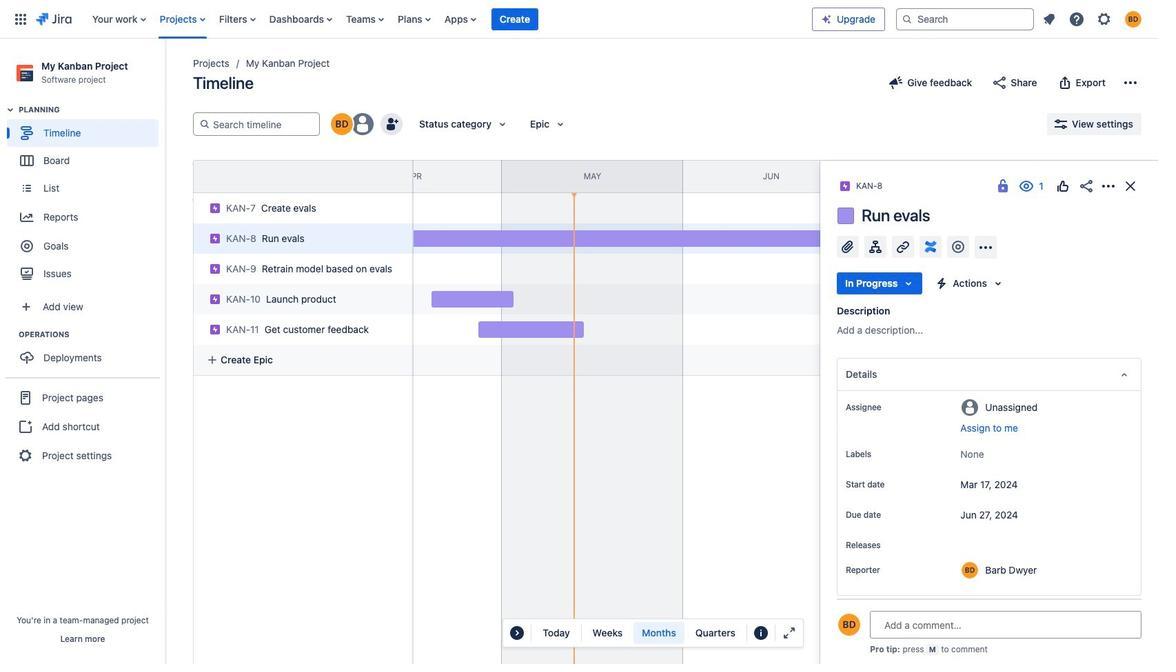 Task type: describe. For each thing, give the bounding box(es) containing it.
epic image for 1st cell from the bottom
[[210, 324, 221, 335]]

1 column header from the left
[[144, 161, 326, 192]]

2 vertical spatial group
[[6, 377, 160, 475]]

1 horizontal spatial list
[[1037, 7, 1150, 31]]

add a child issue image
[[867, 239, 884, 255]]

timeline view to show as group
[[585, 622, 744, 644]]

operations image
[[2, 326, 19, 343]]

heading for group for planning icon
[[19, 104, 165, 115]]

group for operations icon
[[7, 329, 165, 376]]

Search timeline text field
[[210, 113, 314, 135]]

0 horizontal spatial list
[[85, 0, 812, 38]]

legend image
[[753, 625, 770, 641]]

sidebar navigation image
[[150, 55, 181, 83]]

export icon image
[[1057, 74, 1073, 91]]

settings image
[[1096, 11, 1113, 27]]

3 cell from the top
[[188, 280, 415, 314]]

epic image for second cell from the top of the timeline grid
[[210, 263, 221, 274]]

epic image for fourth cell from the bottom
[[210, 233, 221, 244]]

1 cell from the top
[[188, 219, 415, 254]]

appswitcher icon image
[[12, 11, 29, 27]]

1 epic image from the top
[[210, 203, 221, 214]]

project overview element
[[837, 601, 1142, 634]]

add people image
[[383, 116, 400, 132]]

planning image
[[2, 101, 19, 118]]

vote options: no one has voted for this issue yet. image
[[1055, 178, 1072, 194]]

enter full screen image
[[781, 625, 798, 641]]

4 cell from the top
[[188, 310, 415, 345]]

sidebar element
[[0, 39, 165, 664]]

primary element
[[8, 0, 812, 38]]

group for planning icon
[[7, 104, 165, 292]]

details element
[[837, 358, 1142, 391]]



Task type: vqa. For each thing, say whether or not it's contained in the screenshot.
'Download' icon
no



Task type: locate. For each thing, give the bounding box(es) containing it.
column header
[[144, 161, 326, 192], [859, 161, 1041, 192]]

2 heading from the top
[[19, 329, 165, 340]]

list item
[[492, 0, 539, 38]]

0 vertical spatial epic image
[[210, 203, 221, 214]]

0 vertical spatial epic image
[[210, 233, 221, 244]]

2 column header from the left
[[859, 161, 1041, 192]]

cell
[[188, 219, 415, 254], [188, 250, 415, 284], [188, 280, 415, 314], [188, 310, 415, 345]]

attach image
[[840, 239, 856, 255]]

your profile and settings image
[[1125, 11, 1142, 27]]

2 epic image from the top
[[210, 294, 221, 305]]

3 epic image from the top
[[210, 324, 221, 335]]

epic image
[[210, 203, 221, 214], [210, 294, 221, 305]]

epic image
[[210, 233, 221, 244], [210, 263, 221, 274], [210, 324, 221, 335]]

row header
[[193, 160, 414, 193]]

heading for group for operations icon
[[19, 329, 165, 340]]

link goals image
[[950, 239, 967, 255]]

banner
[[0, 0, 1158, 39]]

jira image
[[36, 11, 72, 27], [36, 11, 72, 27]]

2 epic image from the top
[[210, 263, 221, 274]]

1 vertical spatial epic image
[[210, 263, 221, 274]]

add app image
[[978, 239, 994, 255]]

1 vertical spatial heading
[[19, 329, 165, 340]]

row header inside timeline grid
[[193, 160, 414, 193]]

1 horizontal spatial column header
[[859, 161, 1041, 192]]

Search field
[[896, 8, 1034, 30]]

None search field
[[896, 8, 1034, 30]]

help image
[[1069, 11, 1085, 27]]

heading
[[19, 104, 165, 115], [19, 329, 165, 340]]

notifications image
[[1041, 11, 1058, 27]]

0 horizontal spatial column header
[[144, 161, 326, 192]]

1 vertical spatial group
[[7, 329, 165, 376]]

0 vertical spatial group
[[7, 104, 165, 292]]

list
[[85, 0, 812, 38], [1037, 7, 1150, 31]]

1 vertical spatial epic image
[[210, 294, 221, 305]]

2 cell from the top
[[188, 250, 415, 284]]

1 epic image from the top
[[210, 233, 221, 244]]

2 vertical spatial epic image
[[210, 324, 221, 335]]

timeline grid
[[144, 160, 1158, 664]]

0 vertical spatial heading
[[19, 104, 165, 115]]

Add a comment… field
[[870, 611, 1142, 639]]

1 heading from the top
[[19, 104, 165, 115]]

goal image
[[21, 240, 33, 253]]

close image
[[1123, 178, 1139, 194]]

more information about barb dwyer image
[[962, 562, 979, 579]]

group
[[7, 104, 165, 292], [7, 329, 165, 376], [6, 377, 160, 475]]

search image
[[902, 13, 913, 24]]

actions image
[[1101, 178, 1117, 194]]



